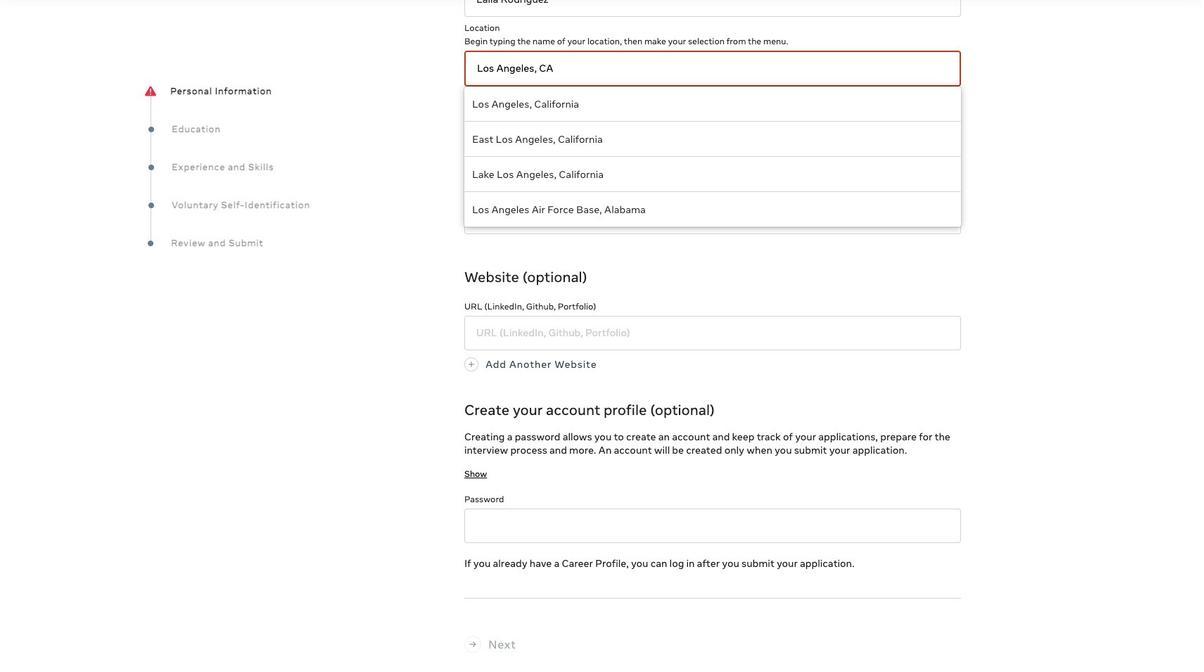 Task type: describe. For each thing, give the bounding box(es) containing it.
Phone text field
[[464, 200, 961, 234]]

URL (LinkedIn, Github, Portfolio) text field
[[464, 316, 961, 351]]

Email text field
[[464, 126, 961, 161]]



Task type: locate. For each thing, give the bounding box(es) containing it.
Location text field
[[464, 51, 961, 87]]

None password field
[[464, 508, 961, 543]]

Full Name text field
[[464, 0, 961, 17]]



Task type: vqa. For each thing, say whether or not it's contained in the screenshot.
phone 'text field'
yes



